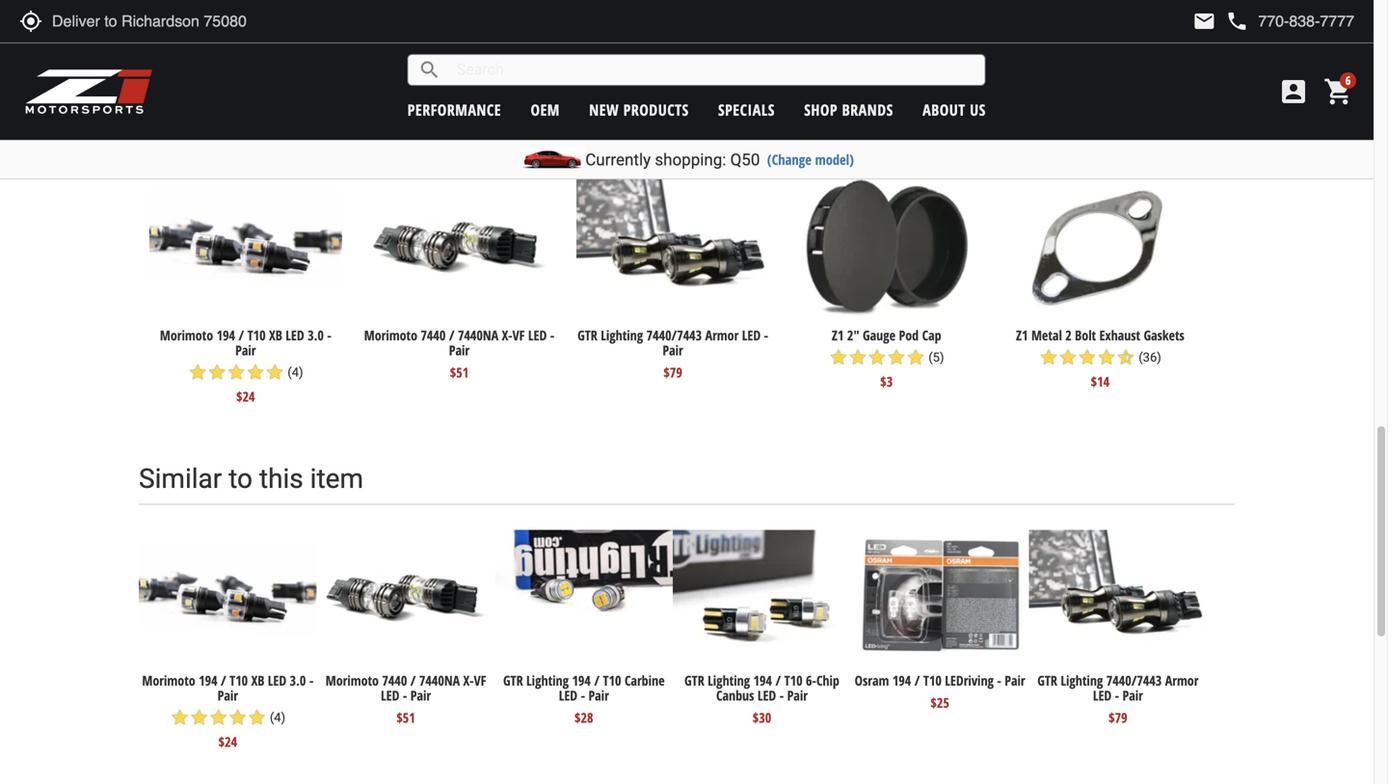 Task type: describe. For each thing, give the bounding box(es) containing it.
bought
[[334, 107, 418, 139]]

performance link
[[408, 99, 502, 120]]

gtr inside gtr lighting 194 / t10 carbine led - pair $28
[[503, 671, 523, 690]]

$24 for canbus
[[219, 732, 237, 751]]

- inside gtr lighting 194 / t10 6-chip canbus led - pair $30
[[780, 686, 784, 705]]

7440 for star
[[421, 326, 446, 344]]

gtr inside gtr lighting 194 / t10 6-chip canbus led - pair $30
[[685, 671, 705, 690]]

products
[[624, 99, 689, 120]]

3.0 for star
[[308, 326, 324, 344]]

mail phone
[[1193, 10, 1249, 33]]

my_location
[[19, 10, 42, 33]]

7440na for canbus
[[419, 671, 460, 690]]

x- for canbus
[[463, 671, 474, 690]]

pod
[[899, 326, 919, 344]]

shopping_cart
[[1324, 76, 1355, 107]]

osram
[[855, 671, 890, 690]]

$3
[[881, 372, 893, 391]]

z1 for star_half
[[1016, 326, 1029, 344]]

us
[[970, 99, 986, 120]]

1 horizontal spatial this
[[425, 107, 469, 139]]

morimoto 7440 / 7440na x-vf led - pair $51 for canbus
[[326, 671, 486, 727]]

$28
[[575, 708, 594, 727]]

bolt
[[1075, 326, 1097, 344]]

similar to this item
[[139, 463, 364, 495]]

led inside gtr lighting 194 / t10 6-chip canbus led - pair $30
[[758, 686, 777, 705]]

performance
[[408, 99, 502, 120]]

account_box link
[[1274, 76, 1314, 107]]

morimoto 194 / t10 xb led 3.0 - pair star star star star star (4) $24 for canbus
[[142, 671, 314, 751]]

(36)
[[1139, 350, 1162, 365]]

exhaust
[[1100, 326, 1141, 344]]

about
[[923, 99, 966, 120]]

t10 inside gtr lighting 194 / t10 6-chip canbus led - pair $30
[[785, 671, 803, 690]]

who
[[277, 107, 327, 139]]

...
[[726, 107, 747, 139]]

xb for star
[[269, 326, 282, 344]]

specials
[[718, 99, 775, 120]]

2
[[1066, 326, 1072, 344]]

- inside osram 194 / t10 ledriving - pair $25
[[998, 671, 1002, 690]]

1 vertical spatial 7440/7443
[[1107, 671, 1162, 690]]

194 inside osram 194 / t10 ledriving - pair $25
[[893, 671, 912, 690]]

z1 2" gauge pod cap star star star star star (5) $3
[[829, 326, 945, 391]]

gtr lighting 194 / t10 6-chip canbus led - pair $30
[[685, 671, 840, 727]]

similar
[[139, 463, 222, 495]]

customers who bought this item also purchased ...
[[139, 107, 747, 139]]

1 horizontal spatial $79
[[1109, 708, 1128, 727]]

lighting inside gtr lighting 194 / t10 6-chip canbus led - pair $30
[[708, 671, 750, 690]]

$14
[[1091, 372, 1110, 391]]

morimoto 7440 / 7440na x-vf led - pair $51 for star
[[364, 326, 555, 381]]

customers
[[139, 107, 270, 139]]

0 horizontal spatial $79
[[664, 363, 683, 381]]

(change
[[768, 150, 812, 169]]

7440na for star
[[458, 326, 499, 344]]

1 vertical spatial this
[[259, 463, 304, 495]]

shopping:
[[655, 150, 727, 169]]

canbus
[[717, 686, 755, 705]]

mail
[[1193, 10, 1216, 33]]

t10 inside gtr lighting 194 / t10 carbine led - pair $28
[[603, 671, 622, 690]]

morimoto 194 / t10 xb led 3.0 - pair star star star star star (4) $24 for star
[[160, 326, 332, 406]]

/ inside osram 194 / t10 ledriving - pair $25
[[915, 671, 920, 690]]



Task type: locate. For each thing, give the bounding box(es) containing it.
0 horizontal spatial armor
[[706, 326, 739, 344]]

7440/7443
[[647, 326, 702, 344], [1107, 671, 1162, 690]]

1 vertical spatial xb
[[251, 671, 265, 690]]

1 vertical spatial morimoto 194 / t10 xb led 3.0 - pair star star star star star (4) $24
[[142, 671, 314, 751]]

0 vertical spatial 3.0
[[308, 326, 324, 344]]

z1 inside z1 2" gauge pod cap star star star star star (5) $3
[[832, 326, 844, 344]]

purchased
[[593, 107, 719, 139]]

/ inside gtr lighting 194 / t10 6-chip canbus led - pair $30
[[776, 671, 781, 690]]

z1 left "2"" on the top right of the page
[[832, 326, 844, 344]]

this
[[425, 107, 469, 139], [259, 463, 304, 495]]

0 horizontal spatial item
[[310, 463, 364, 495]]

Search search field
[[441, 55, 985, 85]]

(4)
[[288, 365, 303, 379], [270, 710, 286, 725]]

model)
[[815, 150, 854, 169]]

item left oem link
[[476, 107, 529, 139]]

0 vertical spatial gtr lighting 7440/7443 armor led - pair $79
[[578, 326, 769, 381]]

oem link
[[531, 99, 560, 120]]

currently shopping: q50 (change model)
[[586, 150, 854, 169]]

7440 for canbus
[[382, 671, 407, 690]]

0 vertical spatial 7440na
[[458, 326, 499, 344]]

2"
[[848, 326, 860, 344]]

item right "to"
[[310, 463, 364, 495]]

6-
[[806, 671, 817, 690]]

1 vertical spatial (4)
[[270, 710, 286, 725]]

1 horizontal spatial z1
[[1016, 326, 1029, 344]]

1 z1 from the left
[[832, 326, 844, 344]]

shopping_cart link
[[1319, 76, 1355, 107]]

$24
[[236, 387, 255, 406], [219, 732, 237, 751]]

0 horizontal spatial xb
[[251, 671, 265, 690]]

- inside gtr lighting 194 / t10 carbine led - pair $28
[[581, 686, 585, 705]]

lighting
[[601, 326, 643, 344], [527, 671, 569, 690], [708, 671, 750, 690], [1061, 671, 1104, 690]]

2 z1 from the left
[[1016, 326, 1029, 344]]

morimoto
[[160, 326, 213, 344], [364, 326, 418, 344], [142, 671, 195, 690], [326, 671, 379, 690]]

new products link
[[589, 99, 689, 120]]

(5)
[[929, 350, 945, 365]]

0 horizontal spatial 7440/7443
[[647, 326, 702, 344]]

this down search
[[425, 107, 469, 139]]

lighting inside gtr lighting 194 / t10 carbine led - pair $28
[[527, 671, 569, 690]]

7440
[[421, 326, 446, 344], [382, 671, 407, 690]]

0 horizontal spatial 3.0
[[290, 671, 306, 690]]

z1 motorsports logo image
[[24, 68, 154, 116]]

ledriving
[[945, 671, 994, 690]]

0 vertical spatial 7440
[[421, 326, 446, 344]]

star_half
[[1117, 348, 1136, 367]]

gauge
[[863, 326, 896, 344]]

1 vertical spatial vf
[[474, 671, 486, 690]]

cap
[[923, 326, 942, 344]]

0 horizontal spatial this
[[259, 463, 304, 495]]

0 horizontal spatial $51
[[397, 708, 415, 727]]

(change model) link
[[768, 150, 854, 169]]

phone link
[[1226, 10, 1355, 33]]

z1 metal 2 bolt exhaust gaskets star star star star star_half (36) $14
[[1016, 326, 1185, 391]]

chip
[[817, 671, 840, 690]]

to
[[229, 463, 253, 495]]

0 horizontal spatial gtr lighting 7440/7443 armor led - pair $79
[[578, 326, 769, 381]]

t10
[[247, 326, 266, 344], [230, 671, 248, 690], [603, 671, 622, 690], [785, 671, 803, 690], [924, 671, 942, 690]]

0 vertical spatial morimoto 194 / t10 xb led 3.0 - pair star star star star star (4) $24
[[160, 326, 332, 406]]

q50
[[731, 150, 760, 169]]

gtr lighting 7440/7443 armor led - pair $79
[[578, 326, 769, 381], [1038, 671, 1199, 727]]

vf for canbus
[[474, 671, 486, 690]]

z1
[[832, 326, 844, 344], [1016, 326, 1029, 344]]

1 horizontal spatial vf
[[513, 326, 525, 344]]

gtr
[[578, 326, 598, 344], [503, 671, 523, 690], [685, 671, 705, 690], [1038, 671, 1058, 690]]

item
[[476, 107, 529, 139], [310, 463, 364, 495]]

star
[[829, 348, 849, 367], [849, 348, 868, 367], [868, 348, 887, 367], [887, 348, 907, 367], [907, 348, 926, 367], [1040, 348, 1059, 367], [1059, 348, 1078, 367], [1078, 348, 1097, 367], [1097, 348, 1117, 367], [188, 363, 207, 382], [207, 363, 227, 382], [227, 363, 246, 382], [246, 363, 265, 382], [265, 363, 285, 382], [170, 708, 190, 727], [190, 708, 209, 727], [209, 708, 228, 727], [228, 708, 247, 727], [247, 708, 267, 727]]

phone
[[1226, 10, 1249, 33]]

about us
[[923, 99, 986, 120]]

gtr lighting 194 / t10 carbine led - pair $28
[[503, 671, 665, 727]]

$51
[[450, 363, 469, 381], [397, 708, 415, 727]]

vf for star
[[513, 326, 525, 344]]

new
[[589, 99, 619, 120]]

x-
[[502, 326, 513, 344], [463, 671, 474, 690]]

0 vertical spatial vf
[[513, 326, 525, 344]]

led inside gtr lighting 194 / t10 carbine led - pair $28
[[559, 686, 578, 705]]

0 vertical spatial this
[[425, 107, 469, 139]]

account_box
[[1279, 76, 1310, 107]]

1 vertical spatial 3.0
[[290, 671, 306, 690]]

armor
[[706, 326, 739, 344], [1166, 671, 1199, 690]]

194 inside gtr lighting 194 / t10 6-chip canbus led - pair $30
[[754, 671, 772, 690]]

0 horizontal spatial x-
[[463, 671, 474, 690]]

$79
[[664, 363, 683, 381], [1109, 708, 1128, 727]]

z1 for star
[[832, 326, 844, 344]]

1 horizontal spatial 3.0
[[308, 326, 324, 344]]

morimoto 194 / t10 xb led 3.0 - pair star star star star star (4) $24
[[160, 326, 332, 406], [142, 671, 314, 751]]

(4) for star
[[288, 365, 303, 379]]

0 horizontal spatial vf
[[474, 671, 486, 690]]

0 vertical spatial morimoto 7440 / 7440na x-vf led - pair $51
[[364, 326, 555, 381]]

new products
[[589, 99, 689, 120]]

xb for canbus
[[251, 671, 265, 690]]

1 vertical spatial $79
[[1109, 708, 1128, 727]]

t10 inside osram 194 / t10 ledriving - pair $25
[[924, 671, 942, 690]]

pair inside gtr lighting 194 / t10 carbine led - pair $28
[[589, 686, 609, 705]]

1 vertical spatial $51
[[397, 708, 415, 727]]

1 horizontal spatial 7440
[[421, 326, 446, 344]]

0 horizontal spatial 7440
[[382, 671, 407, 690]]

xb
[[269, 326, 282, 344], [251, 671, 265, 690]]

$51 for star
[[450, 363, 469, 381]]

194
[[217, 326, 235, 344], [199, 671, 218, 690], [572, 671, 591, 690], [754, 671, 772, 690], [893, 671, 912, 690]]

vf
[[513, 326, 525, 344], [474, 671, 486, 690]]

0 vertical spatial x-
[[502, 326, 513, 344]]

specials link
[[718, 99, 775, 120]]

0 horizontal spatial (4)
[[270, 710, 286, 725]]

carbine
[[625, 671, 665, 690]]

osram 194 / t10 ledriving - pair $25
[[855, 671, 1026, 712]]

1 horizontal spatial xb
[[269, 326, 282, 344]]

194 inside gtr lighting 194 / t10 carbine led - pair $28
[[572, 671, 591, 690]]

-
[[327, 326, 332, 344], [550, 326, 555, 344], [764, 326, 769, 344], [309, 671, 314, 690], [998, 671, 1002, 690], [403, 686, 407, 705], [581, 686, 585, 705], [780, 686, 784, 705], [1115, 686, 1120, 705]]

$51 for canbus
[[397, 708, 415, 727]]

about us link
[[923, 99, 986, 120]]

0 vertical spatial $51
[[450, 363, 469, 381]]

brands
[[842, 99, 894, 120]]

led
[[286, 326, 304, 344], [528, 326, 547, 344], [742, 326, 761, 344], [268, 671, 287, 690], [381, 686, 400, 705], [559, 686, 578, 705], [758, 686, 777, 705], [1093, 686, 1112, 705]]

also
[[536, 107, 587, 139]]

0 vertical spatial item
[[476, 107, 529, 139]]

1 vertical spatial morimoto 7440 / 7440na x-vf led - pair $51
[[326, 671, 486, 727]]

(4) for canbus
[[270, 710, 286, 725]]

pair inside osram 194 / t10 ledriving - pair $25
[[1005, 671, 1026, 690]]

/
[[239, 326, 244, 344], [449, 326, 455, 344], [221, 671, 226, 690], [411, 671, 416, 690], [594, 671, 600, 690], [776, 671, 781, 690], [915, 671, 920, 690]]

1 vertical spatial 7440na
[[419, 671, 460, 690]]

1 vertical spatial gtr lighting 7440/7443 armor led - pair $79
[[1038, 671, 1199, 727]]

oem
[[531, 99, 560, 120]]

0 vertical spatial armor
[[706, 326, 739, 344]]

0 vertical spatial $24
[[236, 387, 255, 406]]

1 vertical spatial armor
[[1166, 671, 1199, 690]]

currently
[[586, 150, 651, 169]]

1 horizontal spatial item
[[476, 107, 529, 139]]

metal
[[1032, 326, 1063, 344]]

0 vertical spatial (4)
[[288, 365, 303, 379]]

pair
[[235, 341, 256, 359], [449, 341, 470, 359], [663, 341, 684, 359], [1005, 671, 1026, 690], [218, 686, 238, 705], [411, 686, 431, 705], [589, 686, 609, 705], [787, 686, 808, 705], [1123, 686, 1144, 705]]

1 horizontal spatial gtr lighting 7440/7443 armor led - pair $79
[[1038, 671, 1199, 727]]

$30
[[753, 708, 772, 727]]

3.0 for canbus
[[290, 671, 306, 690]]

0 vertical spatial xb
[[269, 326, 282, 344]]

1 vertical spatial 7440
[[382, 671, 407, 690]]

search
[[418, 58, 441, 81]]

this right "to"
[[259, 463, 304, 495]]

3.0
[[308, 326, 324, 344], [290, 671, 306, 690]]

shop brands link
[[804, 99, 894, 120]]

1 horizontal spatial armor
[[1166, 671, 1199, 690]]

0 horizontal spatial z1
[[832, 326, 844, 344]]

1 vertical spatial $24
[[219, 732, 237, 751]]

1 vertical spatial x-
[[463, 671, 474, 690]]

shop brands
[[804, 99, 894, 120]]

gaskets
[[1144, 326, 1185, 344]]

1 horizontal spatial 7440/7443
[[1107, 671, 1162, 690]]

1 horizontal spatial (4)
[[288, 365, 303, 379]]

0 vertical spatial 7440/7443
[[647, 326, 702, 344]]

7440na
[[458, 326, 499, 344], [419, 671, 460, 690]]

mail link
[[1193, 10, 1216, 33]]

x- for star
[[502, 326, 513, 344]]

morimoto 7440 / 7440na x-vf led - pair $51
[[364, 326, 555, 381], [326, 671, 486, 727]]

$25
[[931, 694, 950, 712]]

/ inside gtr lighting 194 / t10 carbine led - pair $28
[[594, 671, 600, 690]]

1 horizontal spatial x-
[[502, 326, 513, 344]]

z1 left the metal on the right of page
[[1016, 326, 1029, 344]]

1 vertical spatial item
[[310, 463, 364, 495]]

1 horizontal spatial $51
[[450, 363, 469, 381]]

pair inside gtr lighting 194 / t10 6-chip canbus led - pair $30
[[787, 686, 808, 705]]

shop
[[804, 99, 838, 120]]

z1 inside z1 metal 2 bolt exhaust gaskets star star star star star_half (36) $14
[[1016, 326, 1029, 344]]

$24 for star
[[236, 387, 255, 406]]

0 vertical spatial $79
[[664, 363, 683, 381]]



Task type: vqa. For each thing, say whether or not it's contained in the screenshot.
HAS
no



